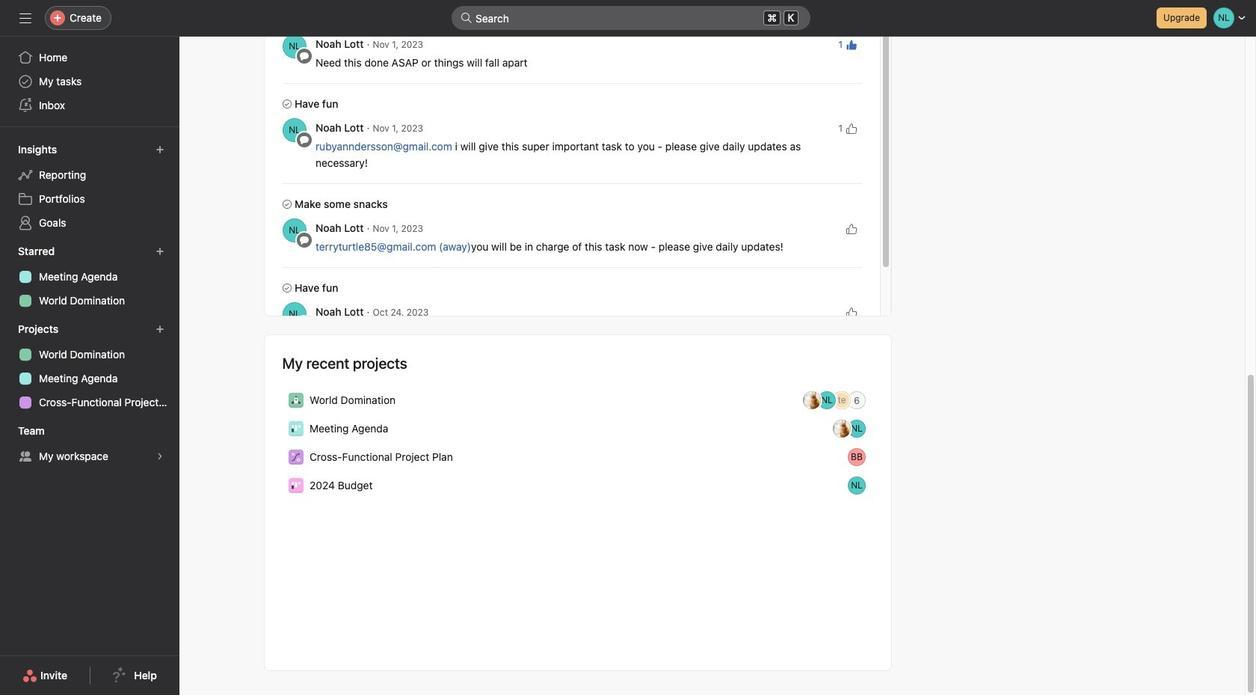Task type: locate. For each thing, give the bounding box(es) containing it.
board image down line_and_symbols icon
[[291, 481, 300, 490]]

toggle owner popover image
[[282, 34, 306, 58], [282, 302, 306, 326]]

2 board image from the top
[[291, 481, 300, 490]]

add items to starred image
[[156, 247, 165, 256]]

board image
[[291, 424, 300, 433], [291, 481, 300, 490]]

1 board image from the top
[[291, 424, 300, 433]]

None field
[[452, 6, 811, 30]]

rocket image
[[291, 396, 300, 405]]

see details, my workspace image
[[156, 452, 165, 461]]

1 like. click to like this task image
[[846, 123, 858, 135]]

1 vertical spatial 0 likes. click to like this task image
[[846, 307, 858, 319]]

board image down 'rocket' icon
[[291, 424, 300, 433]]

new project or portfolio image
[[156, 325, 165, 334]]

0 vertical spatial board image
[[291, 424, 300, 433]]

new insights image
[[156, 145, 165, 154]]

1 like. you liked this task image
[[846, 39, 858, 51]]

1 vertical spatial toggle owner popover image
[[282, 218, 306, 242]]

1 vertical spatial toggle owner popover image
[[282, 302, 306, 326]]

1 vertical spatial board image
[[291, 481, 300, 490]]

0 vertical spatial toggle owner popover image
[[282, 34, 306, 58]]

teams element
[[0, 417, 180, 471]]

0 likes. click to like this task image
[[846, 223, 858, 235], [846, 307, 858, 319]]

0 vertical spatial 0 likes. click to like this task image
[[846, 223, 858, 235]]

2 toggle owner popover image from the top
[[282, 302, 306, 326]]

0 vertical spatial toggle owner popover image
[[282, 118, 306, 142]]

toggle owner popover image
[[282, 118, 306, 142], [282, 218, 306, 242]]



Task type: describe. For each thing, give the bounding box(es) containing it.
1 toggle owner popover image from the top
[[282, 34, 306, 58]]

hide sidebar image
[[19, 12, 31, 24]]

starred element
[[0, 238, 180, 316]]

prominent image
[[461, 12, 473, 24]]

Search tasks, projects, and more text field
[[452, 6, 811, 30]]

global element
[[0, 37, 180, 126]]

insights element
[[0, 136, 180, 238]]

1 toggle owner popover image from the top
[[282, 118, 306, 142]]

line_and_symbols image
[[291, 453, 300, 462]]

1 0 likes. click to like this task image from the top
[[846, 223, 858, 235]]

2 0 likes. click to like this task image from the top
[[846, 307, 858, 319]]

projects element
[[0, 316, 180, 417]]

2 toggle owner popover image from the top
[[282, 218, 306, 242]]



Task type: vqa. For each thing, say whether or not it's contained in the screenshot.
'Project' to the bottom
no



